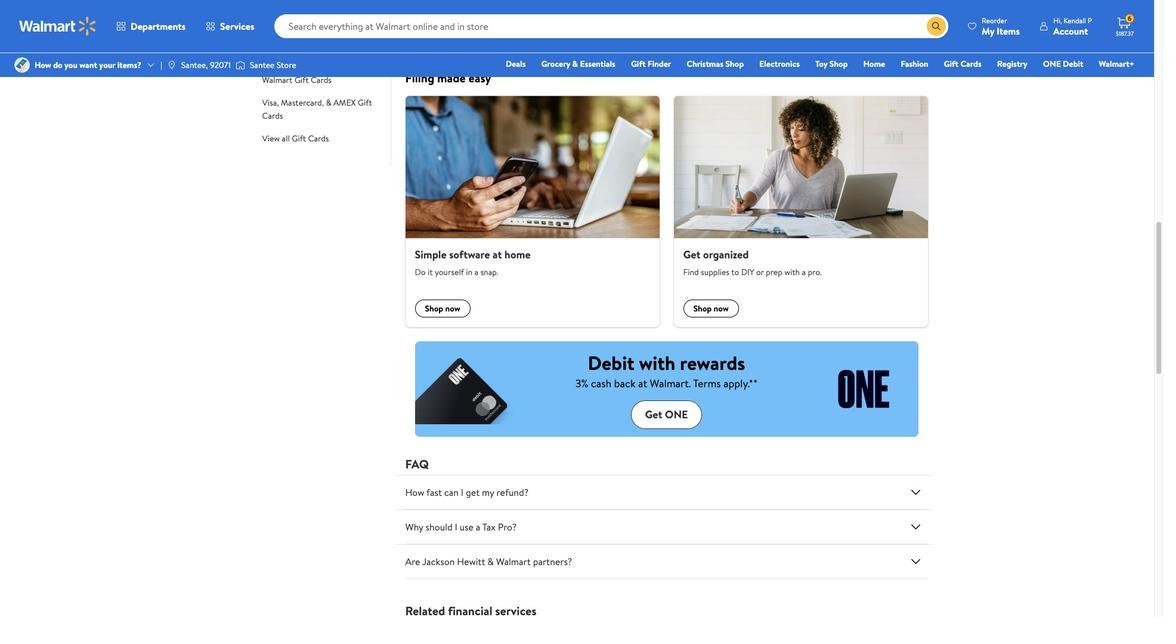 Task type: describe. For each thing, give the bounding box(es) containing it.
view all gift cards
[[262, 132, 329, 144]]

learn more button
[[420, 17, 496, 41]]

3%
[[576, 376, 589, 391]]

gift down the store
[[295, 74, 309, 86]]

hewitt
[[457, 555, 485, 568]]

check your gift card balance
[[262, 51, 366, 63]]

filing
[[406, 70, 435, 86]]

toy shop
[[816, 58, 848, 70]]

one debit
[[1044, 58, 1084, 70]]

p
[[1088, 15, 1093, 25]]

departments button
[[106, 12, 196, 41]]

2 horizontal spatial &
[[573, 58, 578, 70]]

santee
[[250, 59, 275, 71]]

learn
[[434, 23, 457, 36]]

supplies
[[701, 266, 730, 278]]

0 vertical spatial one
[[1044, 58, 1062, 70]]

with inside get organized find supplies to diy or prep with a pro.
[[785, 266, 800, 278]]

partners?
[[533, 555, 572, 568]]

back
[[614, 376, 636, 391]]

walmart.
[[650, 376, 691, 391]]

 image for how do you want your items?
[[14, 57, 30, 73]]

jackson
[[422, 555, 455, 568]]

gift finder link
[[626, 57, 677, 70]]

get one
[[645, 407, 688, 422]]

santee, 92071
[[181, 59, 231, 71]]

with inside debit with rewards 3% cash back at walmart. terms apply.**
[[639, 350, 676, 376]]

filing made easy
[[406, 70, 491, 86]]

1 horizontal spatial debit
[[1064, 58, 1084, 70]]

gift right all
[[292, 132, 306, 144]]

now for software
[[446, 303, 461, 315]]

shop inside get organized list item
[[694, 303, 712, 315]]

registry link
[[992, 57, 1033, 70]]

more
[[460, 23, 481, 36]]

1 horizontal spatial walmart
[[496, 555, 531, 568]]

gift inside visa, mastercard, & amex gift cards
[[358, 97, 372, 109]]

why should i use a tax pro? image
[[909, 520, 924, 534]]

one debit link
[[1038, 57, 1089, 70]]

services
[[220, 20, 255, 33]]

shop now for software
[[425, 303, 461, 315]]

a left tax
[[476, 521, 481, 534]]

are
[[406, 555, 420, 568]]

visa, mastercard, & amex gift cards link
[[262, 95, 372, 122]]

or
[[757, 266, 764, 278]]

hi,
[[1054, 15, 1063, 25]]

deals
[[506, 58, 526, 70]]

check your gift card balance link
[[262, 50, 366, 63]]

get
[[466, 486, 480, 499]]

at inside debit with rewards 3% cash back at walmart. terms apply.**
[[638, 376, 648, 391]]

home link
[[858, 57, 891, 70]]

reorder
[[982, 15, 1008, 25]]

christmas shop
[[687, 58, 744, 70]]

how for how fast can i get my refund?
[[406, 486, 425, 499]]

1 horizontal spatial i
[[461, 486, 464, 499]]

toy shop link
[[810, 57, 854, 70]]

gift right gift cards icon
[[262, 23, 277, 35]]

Search search field
[[274, 14, 949, 38]]

santee store
[[250, 59, 296, 71]]

diy
[[742, 266, 755, 278]]

learn more
[[434, 23, 481, 36]]

6
[[1128, 13, 1132, 23]]

cards left registry link
[[961, 58, 982, 70]]

simple software at home list item
[[398, 95, 667, 327]]

refund?
[[497, 486, 529, 499]]

can
[[444, 486, 459, 499]]

electronics link
[[754, 57, 806, 70]]

yourself
[[435, 266, 464, 278]]

gift cards link
[[939, 57, 987, 70]]

get one link
[[631, 400, 703, 429]]

items?
[[117, 59, 141, 71]]

grocery
[[542, 58, 571, 70]]

organized
[[704, 247, 749, 262]]

are jackson hewitt & walmart partners? image
[[909, 555, 924, 569]]

gift right fashion
[[944, 58, 959, 70]]

do
[[415, 266, 426, 278]]

how fast can i get my refund? image
[[909, 485, 924, 500]]

& inside visa, mastercard, & amex gift cards
[[326, 97, 332, 109]]

tax
[[483, 521, 496, 534]]

hi, kendall p account
[[1054, 15, 1093, 37]]

gift finder
[[631, 58, 672, 70]]

Walmart Site-Wide search field
[[274, 14, 949, 38]]

get organized list item
[[667, 95, 935, 327]]

visa, mastercard, & amex gift cards
[[262, 97, 372, 122]]

mastercard,
[[281, 97, 324, 109]]

deals link
[[501, 57, 531, 70]]

view
[[262, 132, 280, 144]]

santee,
[[181, 59, 208, 71]]

reorder my items
[[982, 15, 1020, 37]]

finder
[[648, 58, 672, 70]]

92071
[[210, 59, 231, 71]]

items
[[997, 24, 1020, 37]]

at inside simple software at home do it yourself in a snap.
[[493, 247, 502, 262]]

how fast can i get my refund?
[[406, 486, 529, 499]]

0 vertical spatial gift cards
[[262, 23, 300, 35]]

pro.
[[808, 266, 822, 278]]

grocery & essentials link
[[536, 57, 621, 70]]

1 vertical spatial gift cards
[[944, 58, 982, 70]]

want
[[80, 59, 97, 71]]

my
[[982, 24, 995, 37]]

shop inside simple software at home list item
[[425, 303, 444, 315]]

gift inside "link"
[[631, 58, 646, 70]]



Task type: vqa. For each thing, say whether or not it's contained in the screenshot.
Gift in the visa, mastercard, & amex gift cards
yes



Task type: locate. For each thing, give the bounding box(es) containing it.
0 horizontal spatial debit
[[588, 350, 635, 376]]

2 shop now from the left
[[694, 303, 729, 315]]

one
[[1044, 58, 1062, 70], [665, 407, 688, 422]]

walmart+
[[1099, 58, 1135, 70]]

why should i use a tax pro?
[[406, 521, 517, 534]]

pro?
[[498, 521, 517, 534]]

with right prep
[[785, 266, 800, 278]]

prep
[[766, 266, 783, 278]]

0 horizontal spatial your
[[99, 59, 115, 71]]

get for get one
[[645, 407, 663, 422]]

shop right the christmas
[[726, 58, 744, 70]]

1 now from the left
[[446, 303, 461, 315]]

debit inside debit with rewards 3% cash back at walmart. terms apply.**
[[588, 350, 635, 376]]

terms
[[694, 376, 721, 391]]

shop now down 'supplies'
[[694, 303, 729, 315]]

how left do
[[35, 59, 51, 71]]

shop down it
[[425, 303, 444, 315]]

it
[[428, 266, 433, 278]]

1 horizontal spatial now
[[714, 303, 729, 315]]

easy
[[469, 70, 491, 86]]

rewards
[[680, 350, 746, 376]]

0 horizontal spatial one
[[665, 407, 688, 422]]

0 vertical spatial i
[[461, 486, 464, 499]]

gift cards
[[262, 23, 300, 35], [944, 58, 982, 70]]

shop now down yourself
[[425, 303, 461, 315]]

a left pro.
[[802, 266, 806, 278]]

walmart image
[[19, 17, 97, 36]]

shop right toy
[[830, 58, 848, 70]]

cards up check
[[279, 23, 300, 35]]

gift right amex
[[358, 97, 372, 109]]

0 horizontal spatial now
[[446, 303, 461, 315]]

1 vertical spatial get
[[645, 407, 663, 422]]

0 horizontal spatial gift cards
[[262, 23, 300, 35]]

do
[[53, 59, 62, 71]]

essentials
[[580, 58, 616, 70]]

now
[[446, 303, 461, 315], [714, 303, 729, 315]]

view all gift cards link
[[262, 131, 329, 144]]

walmart gift cards
[[262, 74, 332, 86]]

get inside get organized find supplies to diy or prep with a pro.
[[684, 247, 701, 262]]

search icon image
[[932, 21, 942, 31]]

now down yourself
[[446, 303, 461, 315]]

0 horizontal spatial with
[[639, 350, 676, 376]]

1 horizontal spatial one
[[1044, 58, 1062, 70]]

grocery & essentials
[[542, 58, 616, 70]]

 image left do
[[14, 57, 30, 73]]

should
[[426, 521, 453, 534]]

with right back
[[639, 350, 676, 376]]

cash
[[591, 376, 612, 391]]

simple software at home do it yourself in a snap.
[[415, 247, 531, 278]]

6 $187.37
[[1117, 13, 1134, 38]]

card
[[320, 51, 336, 63]]

|
[[161, 59, 162, 71]]

1 vertical spatial debit
[[588, 350, 635, 376]]

gift left finder on the right of the page
[[631, 58, 646, 70]]

at right back
[[638, 376, 648, 391]]

1 vertical spatial one
[[665, 407, 688, 422]]

cards inside visa, mastercard, & amex gift cards
[[262, 110, 283, 122]]

1 vertical spatial at
[[638, 376, 648, 391]]

0 vertical spatial debit
[[1064, 58, 1084, 70]]

2 vertical spatial &
[[488, 555, 494, 568]]

1 vertical spatial walmart
[[496, 555, 531, 568]]

walmart down pro?
[[496, 555, 531, 568]]

snap.
[[481, 266, 499, 278]]

1 vertical spatial how
[[406, 486, 425, 499]]

& left amex
[[326, 97, 332, 109]]

0 vertical spatial how
[[35, 59, 51, 71]]

how for how do you want your items?
[[35, 59, 51, 71]]

debit
[[1064, 58, 1084, 70], [588, 350, 635, 376]]

now inside get organized list item
[[714, 303, 729, 315]]

now for organized
[[714, 303, 729, 315]]

your right want
[[99, 59, 115, 71]]

check
[[262, 51, 285, 63]]

0 vertical spatial &
[[573, 58, 578, 70]]

to
[[732, 266, 740, 278]]

cards down visa,
[[262, 110, 283, 122]]

departments
[[131, 20, 186, 33]]

how left fast
[[406, 486, 425, 499]]

0 horizontal spatial &
[[326, 97, 332, 109]]

2 now from the left
[[714, 303, 729, 315]]

get down walmart.
[[645, 407, 663, 422]]

a inside simple software at home do it yourself in a snap.
[[475, 266, 479, 278]]

1 shop now from the left
[[425, 303, 461, 315]]

i left use
[[455, 521, 458, 534]]

fashion
[[901, 58, 929, 70]]

get organized find supplies to diy or prep with a pro.
[[684, 247, 822, 278]]

list
[[398, 95, 935, 327]]

shop now
[[425, 303, 461, 315], [694, 303, 729, 315]]

gift cards up check
[[262, 23, 300, 35]]

my
[[482, 486, 495, 499]]

& right grocery
[[573, 58, 578, 70]]

0 horizontal spatial walmart
[[262, 74, 293, 86]]

home
[[505, 247, 531, 262]]

0 horizontal spatial at
[[493, 247, 502, 262]]

1 horizontal spatial with
[[785, 266, 800, 278]]

made
[[437, 70, 466, 86]]

get for get organized find supplies to diy or prep with a pro.
[[684, 247, 701, 262]]

simple
[[415, 247, 447, 262]]

a right in
[[475, 266, 479, 278]]

kendall
[[1064, 15, 1087, 25]]

walmart down santee store
[[262, 74, 293, 86]]

electronics
[[760, 58, 800, 70]]

find
[[684, 266, 699, 278]]

get
[[684, 247, 701, 262], [645, 407, 663, 422]]

fast
[[427, 486, 442, 499]]

1 horizontal spatial  image
[[236, 59, 245, 71]]

one down account
[[1044, 58, 1062, 70]]

a inside get organized find supplies to diy or prep with a pro.
[[802, 266, 806, 278]]

walmart
[[262, 74, 293, 86], [496, 555, 531, 568]]

are jackson hewitt & walmart partners?
[[406, 555, 572, 568]]

balance
[[338, 51, 366, 63]]

your left gift
[[287, 51, 303, 63]]

walmart gift cards link
[[262, 73, 332, 86]]

1 vertical spatial i
[[455, 521, 458, 534]]

why
[[406, 521, 424, 534]]

apply.**
[[724, 376, 758, 391]]

&
[[573, 58, 578, 70], [326, 97, 332, 109], [488, 555, 494, 568]]

0 horizontal spatial i
[[455, 521, 458, 534]]

gift
[[306, 51, 318, 63]]

 image for santee store
[[236, 59, 245, 71]]

get up find
[[684, 247, 701, 262]]

you
[[64, 59, 78, 71]]

now down 'supplies'
[[714, 303, 729, 315]]

 image
[[167, 60, 177, 70]]

1 horizontal spatial how
[[406, 486, 425, 499]]

0 vertical spatial get
[[684, 247, 701, 262]]

all
[[282, 132, 290, 144]]

0 vertical spatial at
[[493, 247, 502, 262]]

1 horizontal spatial gift cards
[[944, 58, 982, 70]]

one inside 'get one' link
[[665, 407, 688, 422]]

i
[[461, 486, 464, 499], [455, 521, 458, 534]]

debit with rewards. get three percent cash back at walmart. terms apply. get one. image
[[415, 354, 919, 425]]

christmas shop link
[[682, 57, 750, 70]]

gift cards image
[[229, 17, 253, 41]]

shop now inside get organized list item
[[694, 303, 729, 315]]

0 horizontal spatial shop now
[[425, 303, 461, 315]]

with
[[785, 266, 800, 278], [639, 350, 676, 376]]

software
[[449, 247, 490, 262]]

one down walmart.
[[665, 407, 688, 422]]

get inside 'get one' link
[[645, 407, 663, 422]]

 image right 92071
[[236, 59, 245, 71]]

shop now inside simple software at home list item
[[425, 303, 461, 315]]

1 horizontal spatial &
[[488, 555, 494, 568]]

your inside "link"
[[287, 51, 303, 63]]

how
[[35, 59, 51, 71], [406, 486, 425, 499]]

& right hewitt
[[488, 555, 494, 568]]

registry
[[998, 58, 1028, 70]]

1 horizontal spatial your
[[287, 51, 303, 63]]

1 vertical spatial &
[[326, 97, 332, 109]]

0 horizontal spatial get
[[645, 407, 663, 422]]

your
[[287, 51, 303, 63], [99, 59, 115, 71]]

store
[[277, 59, 296, 71]]

fashion link
[[896, 57, 934, 70]]

walmart+ link
[[1094, 57, 1140, 70]]

 image
[[14, 57, 30, 73], [236, 59, 245, 71]]

1 horizontal spatial shop now
[[694, 303, 729, 315]]

i left get
[[461, 486, 464, 499]]

gift cards right fashion
[[944, 58, 982, 70]]

0 horizontal spatial  image
[[14, 57, 30, 73]]

$187.37
[[1117, 29, 1134, 38]]

shop now for organized
[[694, 303, 729, 315]]

faq
[[406, 456, 429, 472]]

at up the snap.
[[493, 247, 502, 262]]

0 horizontal spatial how
[[35, 59, 51, 71]]

how do you want your items?
[[35, 59, 141, 71]]

1 vertical spatial with
[[639, 350, 676, 376]]

0 vertical spatial with
[[785, 266, 800, 278]]

1 horizontal spatial get
[[684, 247, 701, 262]]

1 horizontal spatial at
[[638, 376, 648, 391]]

shop down find
[[694, 303, 712, 315]]

cards down card
[[311, 74, 332, 86]]

visa,
[[262, 97, 279, 109]]

cards down visa, mastercard, & amex gift cards
[[308, 132, 329, 144]]

0 vertical spatial walmart
[[262, 74, 293, 86]]

list containing simple software at home
[[398, 95, 935, 327]]

debit with rewards 3% cash back at walmart. terms apply.**
[[576, 350, 758, 391]]

now inside simple software at home list item
[[446, 303, 461, 315]]

use
[[460, 521, 474, 534]]



